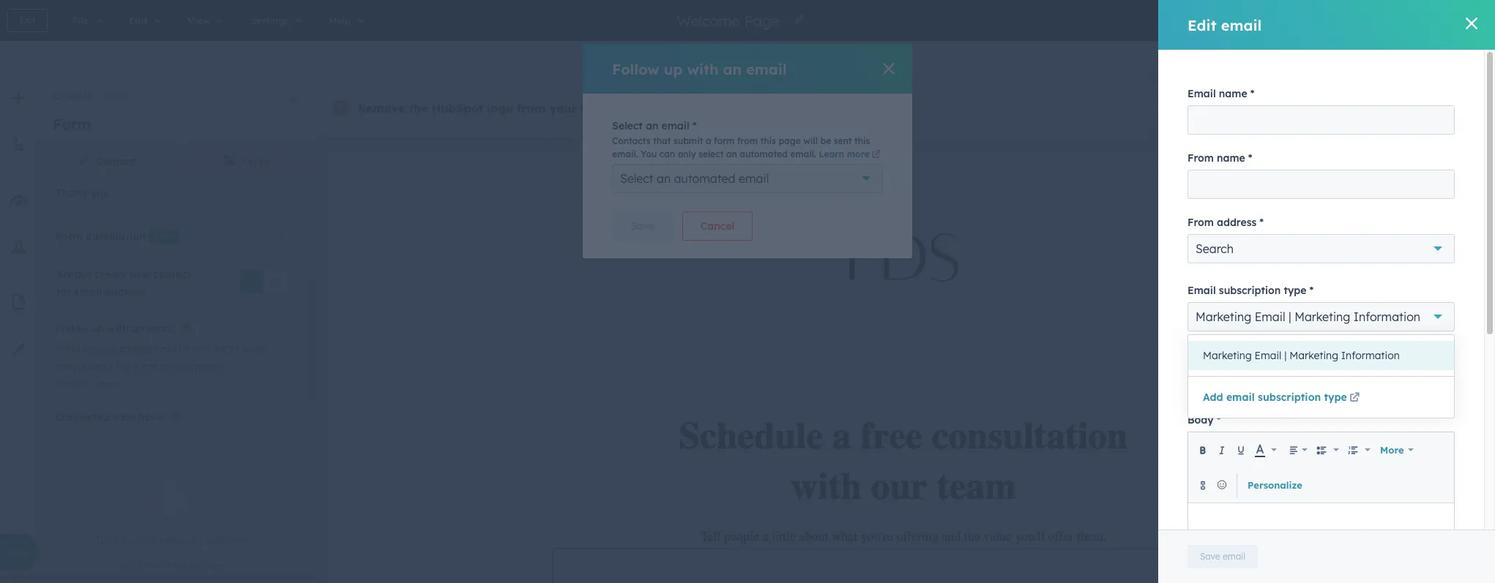 Task type: describe. For each thing, give the bounding box(es) containing it.
marketing down marketing email | marketing information dropdown button
[[1290, 349, 1339, 363]]

sent
[[834, 135, 852, 146]]

beta
[[7, 546, 30, 560]]

content link
[[38, 144, 177, 179]]

form inside popup button
[[138, 561, 158, 572]]

body
[[1188, 414, 1214, 427]]

an inside button
[[85, 379, 96, 390]]

hubspot
[[432, 101, 484, 116]]

form automation
[[56, 230, 146, 243]]

caret image
[[276, 229, 285, 244]]

with inside dialog
[[687, 60, 719, 78]]

automated for send an automated email to contacts when they submit the form on this page.
[[98, 343, 152, 356]]

connected
[[56, 411, 110, 424]]

styles
[[242, 155, 271, 168]]

2 email. from the left
[[790, 149, 816, 160]]

new
[[130, 268, 150, 281]]

will
[[804, 135, 818, 146]]

logo
[[487, 101, 514, 116]]

you
[[641, 149, 657, 160]]

select an automated email button
[[612, 164, 883, 193]]

more
[[1381, 444, 1404, 456]]

1 email. from the left
[[612, 149, 638, 160]]

on
[[160, 360, 172, 373]]

contact
[[153, 268, 192, 281]]

1 horizontal spatial type
[[1324, 391, 1347, 404]]

email inside save email button
[[1223, 551, 1246, 562]]

they
[[56, 360, 77, 373]]

beta button
[[0, 535, 37, 571]]

select an automated email
[[620, 171, 769, 186]]

select inside popup button
[[620, 171, 654, 186]]

0 vertical spatial the
[[409, 101, 428, 116]]

email name
[[1188, 87, 1248, 100]]

add form to a workflow
[[119, 561, 216, 572]]

email up from name
[[1188, 87, 1216, 100]]

contents button
[[53, 91, 92, 102]]

marketing email | marketing information button
[[1189, 341, 1454, 371]]

| inside button
[[1285, 349, 1287, 363]]

submit inside send an automated email to contacts when they submit the form on this page.
[[80, 360, 113, 373]]

Email name text field
[[1188, 105, 1455, 135]]

personalize
[[1248, 480, 1303, 491]]

automated for select an automated email
[[674, 171, 736, 186]]

email down search
[[1188, 284, 1216, 297]]

1 vertical spatial up
[[91, 322, 104, 335]]

close image
[[1466, 18, 1478, 29]]

automation
[[86, 230, 146, 243]]

publish
[[1421, 15, 1450, 26]]

always
[[56, 268, 92, 281]]

email inside select an automated email popup button
[[739, 171, 769, 186]]

alert containing this form isn't used in any workflows
[[56, 459, 288, 578]]

contact token button
[[1357, 350, 1455, 363]]

from for from name
[[1188, 152, 1214, 165]]

from inside contacts that submit a form from this page will be sent this email. you can only select an automated email.
[[737, 135, 758, 146]]

a for workflow
[[171, 561, 176, 572]]

to inside send an automated email to contacts when they submit the form on this page.
[[184, 343, 194, 356]]

email inside dropdown button
[[1255, 310, 1286, 324]]

send
[[56, 343, 80, 356]]

workflow
[[179, 561, 216, 572]]

an inside popup button
[[657, 171, 671, 186]]

close image inside follow up with an email dialog
[[883, 63, 895, 75]]

content
[[96, 155, 136, 168]]

edit
[[1188, 16, 1217, 34]]

cancel button
[[682, 212, 753, 241]]

settings
[[1383, 53, 1422, 66]]

cancel
[[701, 220, 735, 233]]

used
[[156, 535, 176, 546]]

0 vertical spatial select
[[612, 119, 643, 133]]

always create new contact for email address
[[56, 268, 192, 299]]

select
[[699, 149, 724, 160]]

pages.
[[630, 101, 669, 116]]

from address
[[1188, 216, 1257, 229]]

your
[[550, 101, 577, 116]]

subject
[[1188, 350, 1226, 363]]

add form to a workflow button
[[106, 555, 237, 578]]

more
[[847, 149, 870, 160]]

save email
[[1200, 551, 1246, 562]]

line
[[1229, 350, 1247, 363]]

search
[[1196, 242, 1234, 256]]

add email subscription type link
[[1203, 391, 1363, 404]]

email inside send an automated email to contacts when they submit the form on this page.
[[155, 343, 181, 356]]

preview button
[[1342, 9, 1399, 32]]

contact
[[1373, 350, 1414, 363]]

preview
[[1355, 15, 1387, 26]]

styles link
[[177, 144, 316, 179]]

subject line
[[1188, 350, 1247, 363]]

remove the hubspot logo from your landing pages.
[[358, 101, 669, 116]]

| inside dropdown button
[[1289, 310, 1292, 324]]

edit email
[[1188, 16, 1262, 34]]

select an email inside follow up with an email dialog
[[612, 119, 690, 133]]

name for from name
[[1217, 152, 1246, 165]]

for
[[56, 285, 71, 299]]

personalize button
[[1244, 471, 1307, 500]]

marketing email | marketing information inside dropdown button
[[1196, 310, 1421, 324]]

automated inside contacts that submit a form from this page will be sent this email. you can only select an automated email.
[[740, 149, 788, 160]]

learn more link
[[819, 149, 883, 160]]

send an automated email to contacts when they submit the form on this page.
[[56, 343, 267, 373]]

landing
[[581, 101, 626, 116]]

crm
[[828, 101, 851, 114]]

be
[[821, 135, 831, 146]]

any
[[188, 535, 204, 546]]

an inside send an automated email to contacts when they submit the form on this page.
[[83, 343, 95, 356]]

publish group
[[1408, 9, 1481, 32]]

select an email button
[[56, 376, 139, 393]]

marketing up marketing email | marketing information list box
[[1295, 310, 1351, 324]]

contacts
[[612, 135, 651, 146]]

form inside contacts that submit a form from this page will be sent this email. you can only select an automated email.
[[714, 135, 735, 146]]

isn't
[[137, 535, 154, 546]]

more button
[[1376, 436, 1419, 465]]

create
[[95, 268, 127, 281]]

marketing email | marketing information list box
[[1189, 335, 1454, 376]]

when
[[242, 343, 267, 356]]

follow up with an email inside follow up with an email dialog
[[612, 60, 787, 78]]

marketing email | marketing information button
[[1188, 302, 1455, 332]]



Task type: vqa. For each thing, say whether or not it's contained in the screenshot.
Contact owner's James Peterson popup button
no



Task type: locate. For each thing, give the bounding box(es) containing it.
from
[[517, 101, 546, 116], [737, 135, 758, 146]]

token
[[1417, 350, 1446, 363]]

1 vertical spatial address
[[105, 285, 145, 299]]

this up more at top
[[855, 135, 870, 146]]

2 from from the top
[[1188, 216, 1214, 229]]

a left workflow
[[171, 561, 176, 572]]

address
[[1217, 216, 1257, 229], [105, 285, 145, 299]]

1 horizontal spatial with
[[687, 60, 719, 78]]

0 vertical spatial from
[[517, 101, 546, 116]]

email inside select an email button
[[99, 379, 123, 390]]

1 horizontal spatial |
[[1289, 310, 1292, 324]]

follow up with an email
[[612, 60, 787, 78], [56, 322, 175, 335]]

0 horizontal spatial automated
[[98, 343, 152, 356]]

From name text field
[[1188, 170, 1455, 199]]

1 vertical spatial form
[[53, 115, 91, 133]]

add for add email subscription type
[[1203, 391, 1223, 404]]

form down contents
[[53, 115, 91, 133]]

follow up pages.
[[612, 60, 660, 78]]

exit link
[[7, 9, 48, 32]]

1 horizontal spatial save
[[1200, 551, 1221, 562]]

address down create at the left top
[[105, 285, 145, 299]]

1 vertical spatial to
[[160, 561, 169, 572]]

1 horizontal spatial from
[[737, 135, 758, 146]]

form button
[[92, 91, 129, 102]]

marketing email | marketing information down marketing email | marketing information dropdown button
[[1203, 349, 1400, 363]]

type
[[1284, 284, 1307, 297], [1324, 391, 1347, 404]]

marketing email | marketing information up marketing email | marketing information list box
[[1196, 310, 1421, 324]]

1 horizontal spatial address
[[1217, 216, 1257, 229]]

form right contents button
[[106, 91, 129, 102]]

application inside edit email dialog
[[1188, 432, 1455, 584]]

page.
[[195, 360, 222, 373]]

learn more
[[819, 149, 870, 160]]

learn
[[819, 149, 844, 160]]

subscription inside edit email dialog
[[1219, 284, 1281, 297]]

from name
[[1188, 152, 1246, 165]]

contacts that submit a form from this page will be sent this email. you can only select an automated email.
[[612, 135, 870, 160]]

0 horizontal spatial to
[[160, 561, 169, 572]]

settings button
[[1362, 47, 1429, 72]]

1 vertical spatial from
[[737, 135, 758, 146]]

2 vertical spatial form
[[56, 230, 83, 243]]

0 vertical spatial submit
[[674, 135, 703, 146]]

1 horizontal spatial email.
[[790, 149, 816, 160]]

navigation
[[38, 78, 316, 105]]

that
[[653, 135, 671, 146]]

add email subscription type
[[1203, 391, 1347, 404]]

0 vertical spatial follow
[[612, 60, 660, 78]]

1 horizontal spatial a
[[706, 135, 711, 146]]

0 horizontal spatial this
[[175, 360, 192, 373]]

contents
[[53, 91, 92, 102]]

the up select an email button
[[115, 360, 131, 373]]

this
[[761, 135, 776, 146], [855, 135, 870, 146], [175, 360, 192, 373]]

select down they
[[56, 379, 82, 390]]

0 vertical spatial address
[[1217, 216, 1257, 229]]

0 vertical spatial to
[[184, 343, 194, 356]]

crm suite starter.
[[828, 101, 916, 114]]

submit up select an email button
[[80, 360, 113, 373]]

marketing up add email subscription type
[[1203, 349, 1252, 363]]

0 vertical spatial with
[[687, 60, 719, 78]]

1 horizontal spatial add
[[1203, 391, 1223, 404]]

form inside send an automated email to contacts when they submit the form on this page.
[[134, 360, 157, 373]]

type inside edit email dialog
[[1284, 284, 1307, 297]]

0 vertical spatial marketing email | marketing information
[[1196, 310, 1421, 324]]

1 vertical spatial select
[[620, 171, 654, 186]]

|
[[1289, 310, 1292, 324], [1285, 349, 1287, 363]]

tab list
[[38, 144, 316, 180]]

an inside contacts that submit a form from this page will be sent this email. you can only select an automated email.
[[726, 149, 737, 160]]

1 vertical spatial add
[[119, 561, 135, 572]]

select inside button
[[56, 379, 82, 390]]

automated down page
[[740, 149, 788, 160]]

0 horizontal spatial with
[[107, 322, 129, 335]]

follow up with an email up pages.
[[612, 60, 787, 78]]

name for email name
[[1219, 87, 1248, 100]]

address up search
[[1217, 216, 1257, 229]]

email. down the contacts at the top
[[612, 149, 638, 160]]

tab list containing content
[[38, 144, 316, 180]]

0 horizontal spatial workflows
[[113, 411, 164, 424]]

search button
[[1188, 234, 1455, 264]]

contacts
[[197, 343, 239, 356]]

exit
[[20, 15, 35, 26]]

submit
[[674, 135, 703, 146], [80, 360, 113, 373]]

a
[[706, 135, 711, 146], [171, 561, 176, 572]]

2 horizontal spatial this
[[855, 135, 870, 146]]

information inside button
[[1342, 349, 1400, 363]]

a inside contacts that submit a form from this page will be sent this email. you can only select an automated email.
[[706, 135, 711, 146]]

1 vertical spatial from
[[1188, 216, 1214, 229]]

email inside always create new contact for email address
[[74, 285, 102, 299]]

1 vertical spatial close image
[[289, 96, 298, 105]]

1 vertical spatial with
[[107, 322, 129, 335]]

1 vertical spatial marketing email | marketing information
[[1203, 349, 1400, 363]]

subscription
[[1219, 284, 1281, 297], [1258, 391, 1321, 404]]

| up add email subscription type link
[[1285, 349, 1287, 363]]

1 vertical spatial select an email
[[56, 379, 123, 390]]

only
[[678, 149, 696, 160]]

type down marketing email | marketing information button
[[1324, 391, 1347, 404]]

subscription down marketing email | marketing information list box
[[1258, 391, 1321, 404]]

marketing
[[1196, 310, 1252, 324], [1295, 310, 1351, 324], [1203, 349, 1252, 363], [1290, 349, 1339, 363]]

in
[[179, 535, 186, 546]]

autosaved
[[1279, 14, 1334, 27]]

1 horizontal spatial this
[[761, 135, 776, 146]]

1 horizontal spatial automated
[[674, 171, 736, 186]]

save for save email
[[1200, 551, 1221, 562]]

save inside follow up with an email dialog
[[631, 220, 655, 233]]

0 horizontal spatial select an email
[[56, 379, 123, 390]]

0 vertical spatial up
[[664, 60, 683, 78]]

0 vertical spatial from
[[1188, 152, 1214, 165]]

email
[[1188, 87, 1216, 100], [1188, 284, 1216, 297], [1255, 310, 1286, 324], [1255, 349, 1282, 363]]

1 horizontal spatial follow
[[612, 60, 660, 78]]

close image
[[883, 63, 895, 75], [289, 96, 298, 105]]

add for add form to a workflow
[[119, 561, 135, 572]]

0 horizontal spatial email.
[[612, 149, 638, 160]]

a up select
[[706, 135, 711, 146]]

0 horizontal spatial submit
[[80, 360, 113, 373]]

0 vertical spatial subscription
[[1219, 284, 1281, 297]]

marketing email | marketing information inside button
[[1203, 349, 1400, 363]]

follow up with an email element
[[56, 341, 288, 393]]

1 vertical spatial the
[[115, 360, 131, 373]]

1 vertical spatial |
[[1285, 349, 1287, 363]]

from up search
[[1188, 216, 1214, 229]]

email down email subscription type
[[1255, 310, 1286, 324]]

0 vertical spatial follow up with an email
[[612, 60, 787, 78]]

information
[[1354, 310, 1421, 324], [1342, 349, 1400, 363]]

2 vertical spatial automated
[[98, 343, 152, 356]]

up
[[664, 60, 683, 78], [91, 322, 104, 335]]

2
[[1479, 3, 1483, 14]]

alert
[[56, 459, 288, 578]]

1 vertical spatial name
[[1217, 152, 1246, 165]]

from down email name
[[1188, 152, 1214, 165]]

0 vertical spatial add
[[1203, 391, 1223, 404]]

upgrade
[[1424, 102, 1468, 115]]

email.
[[612, 149, 638, 160], [790, 149, 816, 160]]

connected workflows
[[56, 411, 164, 424]]

follow up with an email down always create new contact for email address
[[56, 322, 175, 335]]

this right on
[[175, 360, 192, 373]]

to inside popup button
[[160, 561, 169, 572]]

name up from address
[[1217, 152, 1246, 165]]

email inside button
[[1255, 349, 1282, 363]]

follow inside dialog
[[612, 60, 660, 78]]

address inside edit email dialog
[[1217, 216, 1257, 229]]

None field
[[676, 11, 785, 30]]

address inside always create new contact for email address
[[105, 285, 145, 299]]

to
[[184, 343, 194, 356], [160, 561, 169, 572]]

add inside popup button
[[119, 561, 135, 572]]

contact token
[[1373, 350, 1446, 363]]

this form isn't used in any workflows
[[96, 535, 247, 546]]

this left page
[[761, 135, 776, 146]]

to down used
[[160, 561, 169, 572]]

0 horizontal spatial type
[[1284, 284, 1307, 297]]

form left on
[[134, 360, 157, 373]]

publish button
[[1408, 9, 1463, 32]]

workflows right any
[[206, 535, 247, 546]]

0 horizontal spatial up
[[91, 322, 104, 335]]

| up marketing email | marketing information list box
[[1289, 310, 1292, 324]]

select an email inside button
[[56, 379, 123, 390]]

edit email dialog
[[1159, 0, 1495, 584]]

1 horizontal spatial follow up with an email
[[612, 60, 787, 78]]

1 horizontal spatial select an email
[[612, 119, 690, 133]]

up inside dialog
[[664, 60, 683, 78]]

can
[[660, 149, 675, 160]]

an
[[723, 60, 742, 78], [646, 119, 659, 133], [726, 149, 737, 160], [657, 171, 671, 186], [132, 322, 144, 335], [83, 343, 95, 356], [85, 379, 96, 390]]

submit up only
[[674, 135, 703, 146]]

1 vertical spatial type
[[1324, 391, 1347, 404]]

2 vertical spatial select
[[56, 379, 82, 390]]

select
[[612, 119, 643, 133], [620, 171, 654, 186], [56, 379, 82, 390]]

form down isn't
[[138, 561, 158, 572]]

0 vertical spatial |
[[1289, 310, 1292, 324]]

save for save
[[631, 220, 655, 233]]

0 horizontal spatial |
[[1285, 349, 1287, 363]]

automated inside send an automated email to contacts when they submit the form on this page.
[[98, 343, 152, 356]]

1 vertical spatial submit
[[80, 360, 113, 373]]

1 vertical spatial subscription
[[1258, 391, 1321, 404]]

0 vertical spatial name
[[1219, 87, 1248, 100]]

page
[[779, 135, 801, 146]]

from up select an automated email popup button
[[737, 135, 758, 146]]

starter.
[[881, 101, 916, 114]]

2 horizontal spatial automated
[[740, 149, 788, 160]]

application
[[1188, 432, 1455, 584]]

1 horizontal spatial to
[[184, 343, 194, 356]]

application containing more
[[1188, 432, 1455, 584]]

group
[[715, 47, 773, 72], [1435, 47, 1481, 72], [1313, 441, 1343, 461], [1345, 441, 1375, 461]]

the right remove on the left top of page
[[409, 101, 428, 116]]

automated down select
[[674, 171, 736, 186]]

follow up the send
[[56, 322, 88, 335]]

form right this
[[115, 535, 135, 546]]

1 horizontal spatial workflows
[[206, 535, 247, 546]]

0 vertical spatial close image
[[883, 63, 895, 75]]

select an email down they
[[56, 379, 123, 390]]

1 horizontal spatial close image
[[883, 63, 895, 75]]

up up pages.
[[664, 60, 683, 78]]

select up the contacts at the top
[[612, 119, 643, 133]]

remove
[[358, 101, 405, 116]]

from right 'logo'
[[517, 101, 546, 116]]

up down always create new contact for email address
[[91, 322, 104, 335]]

select an email down pages.
[[612, 119, 690, 133]]

1 vertical spatial automated
[[674, 171, 736, 186]]

workflows
[[113, 411, 164, 424], [206, 535, 247, 546]]

1 from from the top
[[1188, 152, 1214, 165]]

save email button
[[1188, 546, 1258, 569]]

select an email
[[612, 119, 690, 133], [56, 379, 123, 390]]

submit inside contacts that submit a form from this page will be sent this email. you can only select an automated email.
[[674, 135, 703, 146]]

a inside popup button
[[171, 561, 176, 572]]

0 vertical spatial form
[[106, 91, 129, 102]]

this
[[96, 535, 112, 546]]

1 horizontal spatial submit
[[674, 135, 703, 146]]

0 horizontal spatial the
[[115, 360, 131, 373]]

from for from address
[[1188, 216, 1214, 229]]

to left contacts at the bottom left of the page
[[184, 343, 194, 356]]

new
[[154, 231, 172, 241]]

0 horizontal spatial follow up with an email
[[56, 322, 175, 335]]

the inside send an automated email to contacts when they submit the form on this page.
[[115, 360, 131, 373]]

automated inside popup button
[[674, 171, 736, 186]]

form up select
[[714, 135, 735, 146]]

type up marketing email | marketing information dropdown button
[[1284, 284, 1307, 297]]

save inside edit email dialog
[[1200, 551, 1221, 562]]

navigation containing contents
[[38, 78, 316, 105]]

1 horizontal spatial up
[[664, 60, 683, 78]]

0 horizontal spatial add
[[119, 561, 135, 572]]

0 vertical spatial information
[[1354, 310, 1421, 324]]

1 horizontal spatial the
[[409, 101, 428, 116]]

0 horizontal spatial follow
[[56, 322, 88, 335]]

information inside dropdown button
[[1354, 310, 1421, 324]]

0 horizontal spatial a
[[171, 561, 176, 572]]

1 vertical spatial follow up with an email
[[56, 322, 175, 335]]

0 vertical spatial select an email
[[612, 119, 690, 133]]

form up always
[[56, 230, 83, 243]]

1 vertical spatial a
[[171, 561, 176, 572]]

0 horizontal spatial close image
[[289, 96, 298, 105]]

0 vertical spatial workflows
[[113, 411, 164, 424]]

1 vertical spatial save
[[1200, 551, 1221, 562]]

email subscription type
[[1188, 284, 1307, 297]]

select down you
[[620, 171, 654, 186]]

0 vertical spatial automated
[[740, 149, 788, 160]]

0 vertical spatial save
[[631, 220, 655, 233]]

marketing down email subscription type
[[1196, 310, 1252, 324]]

0 horizontal spatial address
[[105, 285, 145, 299]]

link opens in a new window image
[[872, 151, 881, 160], [872, 151, 881, 160], [1350, 393, 1360, 404], [1350, 393, 1360, 404]]

0 vertical spatial type
[[1284, 284, 1307, 297]]

email. down 'will'
[[790, 149, 816, 160]]

from
[[1188, 152, 1214, 165], [1188, 216, 1214, 229]]

0 vertical spatial a
[[706, 135, 711, 146]]

suite
[[853, 101, 878, 114]]

autosaved button
[[1279, 12, 1334, 29]]

automated up select an email button
[[98, 343, 152, 356]]

subscription down search
[[1219, 284, 1281, 297]]

1 vertical spatial workflows
[[206, 535, 247, 546]]

follow up with an email dialog
[[583, 44, 913, 259]]

1 vertical spatial information
[[1342, 349, 1400, 363]]

1 vertical spatial follow
[[56, 322, 88, 335]]

upgrade link
[[1406, 94, 1487, 123]]

workflows down select an email button
[[113, 411, 164, 424]]

form inside "navigation"
[[106, 91, 129, 102]]

this inside send an automated email to contacts when they submit the form on this page.
[[175, 360, 192, 373]]

0 horizontal spatial save
[[631, 220, 655, 233]]

name up from name
[[1219, 87, 1248, 100]]

add
[[1203, 391, 1223, 404], [119, 561, 135, 572]]

0 horizontal spatial from
[[517, 101, 546, 116]]

save button
[[612, 212, 674, 241]]

email right line at the bottom right of page
[[1255, 349, 1282, 363]]

a for form
[[706, 135, 711, 146]]



